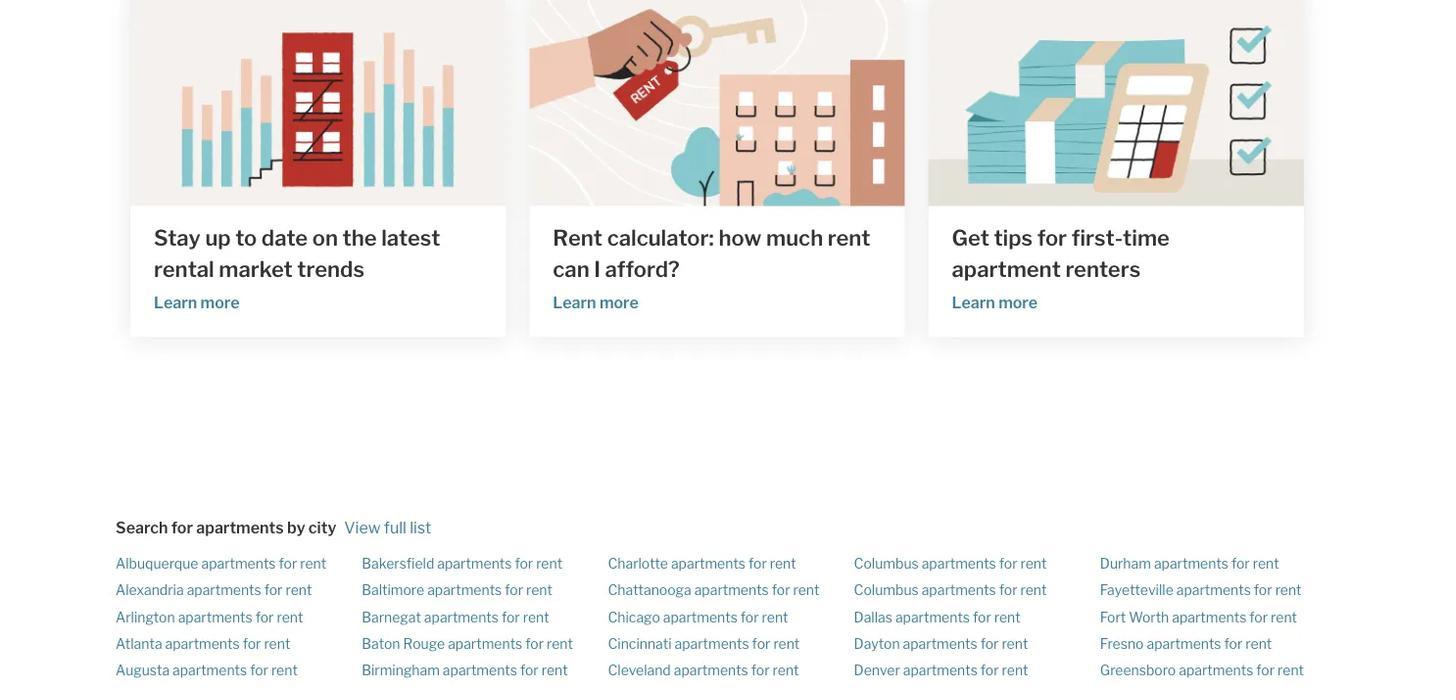 Task type: locate. For each thing, give the bounding box(es) containing it.
learn more down apartment
[[952, 293, 1038, 313]]

for for the 'dayton apartments for rent' link
[[981, 636, 999, 653]]

cincinnati
[[608, 636, 672, 653]]

search for apartments by city view full list
[[116, 519, 432, 538]]

2 learn more from the left
[[553, 293, 639, 313]]

apartments for fayetteville apartments for rent link
[[1177, 583, 1251, 599]]

apartments for alexandria apartments for rent link at the bottom
[[187, 583, 261, 599]]

cleveland
[[608, 663, 671, 680]]

graphic with hands with keys for renting an apartment and renting a house image
[[530, 0, 905, 206]]

0 horizontal spatial learn more
[[154, 293, 240, 313]]

latest
[[381, 224, 440, 251]]

rouge
[[403, 636, 445, 653]]

rent for baltimore apartments for rent link on the left of the page
[[526, 583, 553, 599]]

apartments for chicago apartments for rent link
[[663, 609, 738, 626]]

learn more down i
[[553, 293, 639, 313]]

for for 1st columbus apartments for rent link from the bottom
[[999, 583, 1018, 599]]

rent for chicago apartments for rent link
[[762, 609, 788, 626]]

apartments for greensboro apartments for rent link
[[1179, 663, 1254, 680]]

cincinnati apartments for rent
[[608, 636, 800, 653]]

apartments for barnegat apartments for rent link
[[424, 609, 499, 626]]

2 horizontal spatial learn
[[952, 293, 995, 313]]

1 vertical spatial columbus apartments for rent
[[854, 583, 1047, 599]]

0 horizontal spatial learn
[[154, 293, 197, 313]]

rent for barnegat apartments for rent link
[[523, 609, 549, 626]]

more for afford?
[[600, 293, 639, 313]]

denver apartments for rent link
[[854, 663, 1029, 680]]

alexandria apartments for rent
[[116, 583, 312, 599]]

arlington apartments for rent
[[116, 609, 303, 626]]

apartments for the bakersfield apartments for rent link at the bottom left of page
[[437, 556, 512, 573]]

afford?
[[605, 256, 680, 282]]

apartments for denver apartments for rent link at the bottom of the page
[[903, 663, 978, 680]]

can
[[553, 256, 590, 282]]

durham apartments for rent
[[1100, 556, 1280, 573]]

0 vertical spatial columbus apartments for rent
[[854, 556, 1047, 573]]

denver
[[854, 663, 900, 680]]

for for fayetteville apartments for rent link
[[1254, 583, 1273, 599]]

0 vertical spatial columbus apartments for rent link
[[854, 556, 1047, 573]]

arlington apartments for rent link
[[116, 609, 303, 626]]

1 horizontal spatial learn
[[553, 293, 596, 313]]

learn for afford?
[[553, 293, 596, 313]]

birmingham apartments for rent
[[362, 663, 568, 680]]

rent
[[828, 224, 871, 251], [300, 556, 327, 573], [536, 556, 563, 573], [770, 556, 796, 573], [1021, 556, 1047, 573], [1253, 556, 1280, 573], [286, 583, 312, 599], [526, 583, 553, 599], [793, 583, 820, 599], [1021, 583, 1047, 599], [1276, 583, 1302, 599], [277, 609, 303, 626], [523, 609, 549, 626], [762, 609, 788, 626], [994, 609, 1021, 626], [1271, 609, 1298, 626], [264, 636, 290, 653], [547, 636, 573, 653], [774, 636, 800, 653], [1002, 636, 1028, 653], [1246, 636, 1272, 653], [271, 663, 298, 680], [542, 663, 568, 680], [773, 663, 799, 680], [1002, 663, 1029, 680], [1278, 663, 1304, 680]]

durham
[[1100, 556, 1151, 573]]

learn
[[154, 293, 197, 313], [553, 293, 596, 313], [952, 293, 995, 313]]

columbus apartments for rent
[[854, 556, 1047, 573], [854, 583, 1047, 599]]

for for chicago apartments for rent link
[[741, 609, 759, 626]]

0 horizontal spatial more
[[201, 293, 240, 313]]

2 more from the left
[[600, 293, 639, 313]]

more down i
[[600, 293, 639, 313]]

rent for the bakersfield apartments for rent link at the bottom left of page
[[536, 556, 563, 573]]

apartments for chattanooga apartments for rent link
[[695, 583, 769, 599]]

baton rouge apartments for rent
[[362, 636, 573, 653]]

apartments
[[196, 519, 284, 538], [201, 556, 276, 573], [437, 556, 512, 573], [671, 556, 746, 573], [922, 556, 996, 573], [1154, 556, 1229, 573], [187, 583, 261, 599], [427, 583, 502, 599], [695, 583, 769, 599], [922, 583, 996, 599], [1177, 583, 1251, 599], [178, 609, 253, 626], [424, 609, 499, 626], [663, 609, 738, 626], [896, 609, 970, 626], [1172, 609, 1247, 626], [165, 636, 240, 653], [448, 636, 523, 653], [675, 636, 749, 653], [903, 636, 978, 653], [1147, 636, 1222, 653], [173, 663, 247, 680], [443, 663, 517, 680], [674, 663, 749, 680], [903, 663, 978, 680], [1179, 663, 1254, 680]]

for for albuquerque apartments for rent link
[[279, 556, 297, 573]]

dallas apartments for rent link
[[854, 609, 1021, 626]]

for for 'dallas apartments for rent' link
[[973, 609, 992, 626]]

1 learn from the left
[[154, 293, 197, 313]]

view full list link
[[344, 519, 432, 538]]

list
[[410, 519, 432, 538]]

graphic with apartment building and bar graphs image
[[130, 0, 506, 206]]

apartments for cincinnati apartments for rent link
[[675, 636, 749, 653]]

0 vertical spatial columbus
[[854, 556, 919, 573]]

rent for the cleveland apartments for rent link
[[773, 663, 799, 680]]

apartments for 1st columbus apartments for rent link from the bottom
[[922, 583, 996, 599]]

greensboro apartments for rent link
[[1100, 663, 1304, 680]]

for for chattanooga apartments for rent link
[[772, 583, 790, 599]]

chattanooga apartments for rent
[[608, 583, 820, 599]]

rent for 'dallas apartments for rent' link
[[994, 609, 1021, 626]]

greensboro apartments for rent
[[1100, 663, 1304, 680]]

learn down apartment
[[952, 293, 995, 313]]

2 columbus from the top
[[854, 583, 919, 599]]

dayton
[[854, 636, 900, 653]]

1 learn more from the left
[[154, 293, 240, 313]]

charlotte
[[608, 556, 668, 573]]

fort worth apartments for rent
[[1100, 609, 1298, 626]]

learn more for rental
[[154, 293, 240, 313]]

dallas
[[854, 609, 893, 626]]

2 columbus apartments for rent from the top
[[854, 583, 1047, 599]]

by
[[287, 519, 305, 538]]

much
[[766, 224, 823, 251]]

learn more down rental
[[154, 293, 240, 313]]

atlanta apartments for rent link
[[116, 636, 290, 653]]

for for 1st columbus apartments for rent link from the top
[[999, 556, 1018, 573]]

to
[[235, 224, 257, 251]]

more down 'market' at the top left
[[201, 293, 240, 313]]

2 horizontal spatial learn more
[[952, 293, 1038, 313]]

apartments for charlotte apartments for rent link
[[671, 556, 746, 573]]

2 horizontal spatial more
[[999, 293, 1038, 313]]

rent for alexandria apartments for rent link at the bottom
[[286, 583, 312, 599]]

1 horizontal spatial more
[[600, 293, 639, 313]]

columbus
[[854, 556, 919, 573], [854, 583, 919, 599]]

for for the bakersfield apartments for rent link at the bottom left of page
[[515, 556, 533, 573]]

search
[[116, 519, 168, 538]]

columbus apartments for rent link
[[854, 556, 1047, 573], [854, 583, 1047, 599]]

albuquerque apartments for rent link
[[116, 556, 327, 573]]

dallas apartments for rent
[[854, 609, 1021, 626]]

1 horizontal spatial learn more
[[553, 293, 639, 313]]

learn for rental
[[154, 293, 197, 313]]

more for rental
[[201, 293, 240, 313]]

trends
[[297, 256, 365, 282]]

2 columbus apartments for rent link from the top
[[854, 583, 1047, 599]]

3 learn from the left
[[952, 293, 995, 313]]

rent for augusta apartments for rent 'link'
[[271, 663, 298, 680]]

rent for "birmingham apartments for rent" link
[[542, 663, 568, 680]]

more
[[201, 293, 240, 313], [600, 293, 639, 313], [999, 293, 1038, 313]]

rent for charlotte apartments for rent link
[[770, 556, 796, 573]]

2 learn from the left
[[553, 293, 596, 313]]

columbus for 1st columbus apartments for rent link from the top
[[854, 556, 919, 573]]

apartments for atlanta apartments for rent link at the bottom of the page
[[165, 636, 240, 653]]

learn down can
[[553, 293, 596, 313]]

for inside get tips for first-time apartment renters
[[1038, 224, 1067, 251]]

1 vertical spatial columbus apartments for rent link
[[854, 583, 1047, 599]]

rent inside rent calculator: how much rent can i afford?
[[828, 224, 871, 251]]

rent for cincinnati apartments for rent link
[[774, 636, 800, 653]]

chicago apartments for rent link
[[608, 609, 788, 626]]

rent for denver apartments for rent link at the bottom of the page
[[1002, 663, 1029, 680]]

1 more from the left
[[201, 293, 240, 313]]

1 vertical spatial columbus
[[854, 583, 919, 599]]

atlanta apartments for rent
[[116, 636, 290, 653]]

1 columbus from the top
[[854, 556, 919, 573]]

bakersfield apartments for rent link
[[362, 556, 563, 573]]

rent for arlington apartments for rent link
[[277, 609, 303, 626]]

more down apartment
[[999, 293, 1038, 313]]

fresno
[[1100, 636, 1144, 653]]

fort worth apartments for rent link
[[1100, 609, 1298, 626]]

full
[[384, 519, 407, 538]]

stay
[[154, 224, 201, 251]]

rent for fresno apartments for rent link
[[1246, 636, 1272, 653]]

stay up to date on the latest rental market trends
[[154, 224, 440, 282]]

baltimore apartments for rent
[[362, 583, 553, 599]]

learn down rental
[[154, 293, 197, 313]]

rental
[[154, 256, 214, 282]]

chattanooga
[[608, 583, 692, 599]]

for for the durham apartments for rent link
[[1232, 556, 1250, 573]]

first-
[[1072, 224, 1123, 251]]



Task type: describe. For each thing, give the bounding box(es) containing it.
fresno apartments for rent link
[[1100, 636, 1272, 653]]

apartments for arlington apartments for rent link
[[178, 609, 253, 626]]

rent
[[553, 224, 603, 251]]

albuquerque apartments for rent
[[116, 556, 327, 573]]

birmingham apartments for rent link
[[362, 663, 568, 680]]

stay up to date on the latest rental market trends link
[[154, 222, 482, 285]]

chicago
[[608, 609, 660, 626]]

for for "birmingham apartments for rent" link
[[520, 663, 539, 680]]

chattanooga apartments for rent link
[[608, 583, 820, 599]]

cleveland apartments for rent
[[608, 663, 799, 680]]

for for barnegat apartments for rent link
[[502, 609, 520, 626]]

alexandria apartments for rent link
[[116, 583, 312, 599]]

apartments for 1st columbus apartments for rent link from the top
[[922, 556, 996, 573]]

apartments for "birmingham apartments for rent" link
[[443, 663, 517, 680]]

for for greensboro apartments for rent link
[[1257, 663, 1275, 680]]

for for cincinnati apartments for rent link
[[752, 636, 771, 653]]

for for alexandria apartments for rent link at the bottom
[[264, 583, 283, 599]]

dayton apartments for rent link
[[854, 636, 1028, 653]]

denver apartments for rent
[[854, 663, 1029, 680]]

bakersfield apartments for rent
[[362, 556, 563, 573]]

view
[[344, 519, 381, 538]]

renters
[[1066, 256, 1141, 282]]

fayetteville
[[1100, 583, 1174, 599]]

rent calculator: how much rent can i afford? link
[[553, 222, 882, 285]]

city
[[309, 519, 336, 538]]

barnegat
[[362, 609, 421, 626]]

tips
[[994, 224, 1033, 251]]

apartments for the 'dayton apartments for rent' link
[[903, 636, 978, 653]]

i
[[594, 256, 601, 282]]

apartments for 'dallas apartments for rent' link
[[896, 609, 970, 626]]

get
[[952, 224, 990, 251]]

rent for the durham apartments for rent link
[[1253, 556, 1280, 573]]

learn more for afford?
[[553, 293, 639, 313]]

barnegat apartments for rent
[[362, 609, 549, 626]]

rent for the 'dayton apartments for rent' link
[[1002, 636, 1028, 653]]

rent for albuquerque apartments for rent link
[[300, 556, 327, 573]]

columbus for 1st columbus apartments for rent link from the bottom
[[854, 583, 919, 599]]

atlanta
[[116, 636, 162, 653]]

baltimore
[[362, 583, 424, 599]]

3 more from the left
[[999, 293, 1038, 313]]

fresno apartments for rent
[[1100, 636, 1272, 653]]

bakersfield
[[362, 556, 434, 573]]

how
[[719, 224, 762, 251]]

baton rouge apartments for rent link
[[362, 636, 573, 653]]

apartments for the durham apartments for rent link
[[1154, 556, 1229, 573]]

apartments for fresno apartments for rent link
[[1147, 636, 1222, 653]]

rent for greensboro apartments for rent link
[[1278, 663, 1304, 680]]

rent for fayetteville apartments for rent link
[[1276, 583, 1302, 599]]

date
[[261, 224, 308, 251]]

cincinnati apartments for rent link
[[608, 636, 800, 653]]

birmingham
[[362, 663, 440, 680]]

for for denver apartments for rent link at the bottom of the page
[[981, 663, 999, 680]]

time
[[1123, 224, 1170, 251]]

arlington
[[116, 609, 175, 626]]

fayetteville apartments for rent link
[[1100, 583, 1302, 599]]

durham apartments for rent link
[[1100, 556, 1280, 573]]

barnegat apartments for rent link
[[362, 609, 549, 626]]

for for augusta apartments for rent 'link'
[[250, 663, 268, 680]]

for for atlanta apartments for rent link at the bottom of the page
[[243, 636, 261, 653]]

fayetteville apartments for rent
[[1100, 583, 1302, 599]]

greensboro
[[1100, 663, 1176, 680]]

for for the cleveland apartments for rent link
[[751, 663, 770, 680]]

worth
[[1129, 609, 1169, 626]]

for for arlington apartments for rent link
[[255, 609, 274, 626]]

get tips for first-time apartment renters
[[952, 224, 1170, 282]]

apartment
[[952, 256, 1061, 282]]

calculator:
[[607, 224, 714, 251]]

augusta apartments for rent link
[[116, 663, 298, 680]]

1 columbus apartments for rent link from the top
[[854, 556, 1047, 573]]

for for baltimore apartments for rent link on the left of the page
[[505, 583, 523, 599]]

baltimore apartments for rent link
[[362, 583, 553, 599]]

up
[[205, 224, 231, 251]]

graphic with calculator, plant, and tips for first time renters image
[[929, 0, 1304, 206]]

for for charlotte apartments for rent link
[[749, 556, 767, 573]]

cleveland apartments for rent link
[[608, 663, 799, 680]]

for for fresno apartments for rent link
[[1225, 636, 1243, 653]]

apartments for baltimore apartments for rent link on the left of the page
[[427, 583, 502, 599]]

3 learn more from the left
[[952, 293, 1038, 313]]

rent calculator: how much rent can i afford?
[[553, 224, 871, 282]]

the
[[343, 224, 377, 251]]

chicago apartments for rent
[[608, 609, 788, 626]]

albuquerque
[[116, 556, 198, 573]]

alexandria
[[116, 583, 184, 599]]

augusta apartments for rent
[[116, 663, 298, 680]]

1 columbus apartments for rent from the top
[[854, 556, 1047, 573]]

dayton apartments for rent
[[854, 636, 1028, 653]]

fort
[[1100, 609, 1126, 626]]

get tips for first-time apartment renters link
[[952, 222, 1281, 285]]

apartments for the cleveland apartments for rent link
[[674, 663, 749, 680]]

augusta
[[116, 663, 170, 680]]

market
[[219, 256, 293, 282]]

baton
[[362, 636, 400, 653]]

charlotte apartments for rent link
[[608, 556, 796, 573]]

rent for atlanta apartments for rent link at the bottom of the page
[[264, 636, 290, 653]]

on
[[312, 224, 338, 251]]

apartments for augusta apartments for rent 'link'
[[173, 663, 247, 680]]

apartments for albuquerque apartments for rent link
[[201, 556, 276, 573]]

charlotte apartments for rent
[[608, 556, 796, 573]]

rent for chattanooga apartments for rent link
[[793, 583, 820, 599]]



Task type: vqa. For each thing, say whether or not it's contained in the screenshot.
29's "Nov"
no



